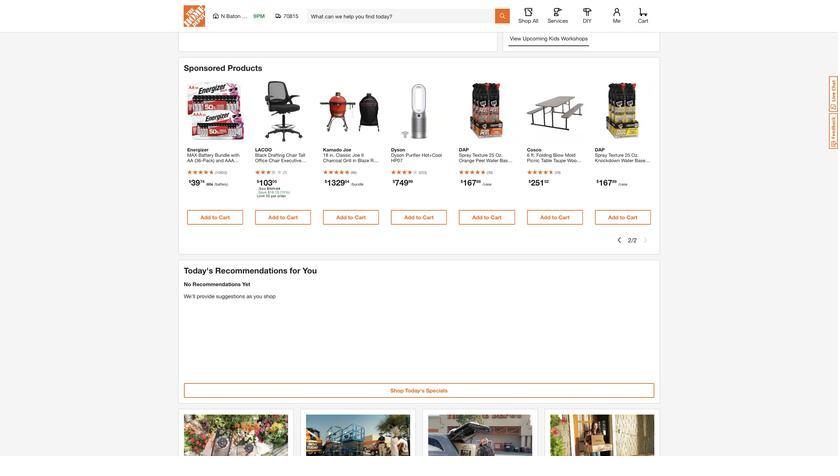 Task type: vqa. For each thing, say whether or not it's contained in the screenshot.
leftmost No
yes



Task type: describe. For each thing, give the bounding box(es) containing it.
as
[[246, 293, 252, 300]]

$ for 251
[[529, 179, 531, 184]]

in.
[[330, 152, 335, 158]]

baton
[[226, 13, 241, 19]]

74
[[200, 179, 205, 184]]

lacoo black drafting chair tall office chair executive standing desk chair with lockable wheels and adjustable footrest ring
[[255, 147, 308, 179]]

) for (
[[226, 170, 227, 175]]

spray texture 25 oz. orange peel water based 2-in-1 wall and ceiling white texture spray with aim tech nozzle (6-pack) image
[[456, 80, 518, 142]]

6 ft. folding blow mold picnic table taupe wood grain with brown legs image
[[524, 80, 586, 142]]

we'll provide suggestions as you shop
[[184, 293, 276, 300]]

18 in. classic joe ii charcoal grill in blaze red + cover bundle image
[[320, 80, 382, 142]]

saturday
[[545, 3, 567, 9]]

free delivery image
[[550, 415, 654, 456]]

the
[[527, 3, 535, 9]]

( 39 ) for 251
[[555, 170, 561, 175]]

dyson purifier hot+cool hp07 image
[[388, 80, 450, 142]]

0 horizontal spatial .
[[274, 190, 275, 195]]

the home depot logo image
[[184, 5, 205, 27]]

749
[[395, 178, 408, 187]]

every
[[574, 3, 587, 9]]

with inside dap spray texture 25 oz. knockdown water based 2-in-1 wall and ceiling white texture spray with aim tech nozzle (6-pack) $ 167 88 /case
[[638, 168, 647, 174]]

(6- inside dap spray texture 25 oz. knockdown water based 2-in-1 wall and ceiling white texture spray with aim tech nozzle (6-pack) $ 167 88 /case
[[631, 174, 637, 179]]

7
[[284, 170, 286, 175]]

kamado
[[323, 147, 342, 153]]

$ 103 05 /box $ 121 . 24 save $ 18 . 19 ( 15 %) limit 50 per order
[[257, 178, 290, 198]]

60
[[207, 182, 211, 186]]

88 inside dap spray texture 25 oz. knockdown water based 2-in-1 wall and ceiling white texture spray with aim tech nozzle (6-pack) $ 167 88 /case
[[612, 179, 617, 184]]

( 39 ) for /case
[[487, 170, 493, 175]]

to for energizer max battery bundle with aa (36-pack) and aaa (30-pack) batteries
[[212, 214, 217, 221]]

cover
[[327, 163, 340, 169]]

0 horizontal spatial for
[[290, 266, 300, 275]]

previous slide image
[[617, 238, 622, 243]]

cart for dap spray texture 25 oz. orange peel water based 2-in-1 wall and ceiling white texture spray with aim tech nozzle (6-pack)
[[491, 214, 502, 221]]

1329
[[327, 178, 345, 187]]

energizer max battery bundle with aa (36-pack) and aaa (30-pack) batteries
[[187, 147, 240, 169]]

1 inside dap spray texture 25 oz. knockdown water based 2-in-1 wall and ceiling white texture spray with aim tech nozzle (6-pack) $ 167 88 /case
[[605, 163, 607, 169]]

/bundle
[[351, 182, 364, 186]]

white inside dap spray texture 25 oz. orange peel water based 2-in-1 wall and ceiling white texture spray with aim tech nozzle (6-pack)
[[459, 168, 471, 174]]

blow
[[553, 152, 564, 158]]

spray texture 25 oz. knockdown water based 2-in-1 wall and ceiling white texture spray with aim tech nozzle (6-pack) image
[[592, 80, 654, 142]]

tall
[[298, 152, 305, 158]]

noon,
[[631, 3, 645, 9]]

charcoal
[[323, 158, 342, 163]]

water inside dap spray texture 25 oz. knockdown water based 2-in-1 wall and ceiling white texture spray with aim tech nozzle (6-pack) $ 167 88 /case
[[621, 158, 633, 163]]

max battery bundle with aa (36-pack) and aaa (30-pack) batteries image
[[184, 80, 246, 142]]

purifier
[[406, 152, 420, 158]]

this is the last slide image
[[643, 238, 648, 243]]

aaa
[[225, 158, 234, 163]]

$ 749 99
[[393, 178, 413, 187]]

cart for energizer max battery bundle with aa (36-pack) and aaa (30-pack) batteries
[[219, 214, 230, 221]]

( 253 )
[[419, 170, 427, 175]]

( inside "$ 103 05 /box $ 121 . 24 save $ 18 . 19 ( 15 %) limit 50 per order"
[[280, 190, 281, 195]]

1 horizontal spatial joe
[[352, 152, 360, 158]]

25 for dap spray texture 25 oz. orange peel water based 2-in-1 wall and ceiling white texture spray with aim tech nozzle (6-pack)
[[489, 152, 494, 158]]

add to cart button for (
[[187, 210, 243, 225]]

( for folding
[[555, 170, 556, 175]]

cart for kamado joe 18 in. classic joe ii charcoal grill in blaze red + cover bundle
[[355, 214, 366, 221]]

6
[[527, 152, 530, 158]]

footrest
[[279, 174, 296, 179]]

What can we help you find today? search field
[[311, 9, 495, 23]]

/battery
[[214, 182, 227, 186]]

me
[[613, 17, 621, 24]]

classic
[[336, 152, 351, 158]]

hot+cool
[[422, 152, 442, 158]]

253
[[420, 170, 426, 175]]

kids.
[[597, 11, 608, 17]]

table
[[541, 158, 552, 163]]

to inside join us the 1st saturday of every month, 9 a.m.-12 noon, to enjoy a free, hands-on workshop for kids. no registration required.
[[646, 3, 651, 9]]

( 86 )
[[351, 170, 357, 175]]

05
[[272, 179, 277, 184]]

( for 25
[[487, 170, 488, 175]]

( for bundle
[[215, 170, 216, 175]]

) for 749
[[426, 170, 427, 175]]

cart for lacoo black drafting chair tall office chair executive standing desk chair with lockable wheels and adjustable footrest ring
[[287, 214, 298, 221]]

$ left per
[[268, 190, 270, 195]]

shop
[[264, 293, 276, 300]]

live chat image
[[829, 76, 838, 112]]

103
[[259, 178, 272, 187]]

sponsored products
[[184, 63, 262, 73]]

( for hot+cool
[[419, 170, 420, 175]]

to for lacoo black drafting chair tall office chair executive standing desk chair with lockable wheels and adjustable footrest ring
[[280, 214, 285, 221]]

suggestions
[[216, 293, 245, 300]]

2 / 2
[[628, 237, 637, 244]]

(30-
[[187, 163, 195, 169]]

tech inside dap spray texture 25 oz. orange peel water based 2-in-1 wall and ceiling white texture spray with aim tech nozzle (6-pack)
[[468, 174, 478, 179]]

) for /case
[[492, 170, 493, 175]]

bundle inside energizer max battery bundle with aa (36-pack) and aaa (30-pack) batteries
[[215, 152, 230, 158]]

based inside dap spray texture 25 oz. knockdown water based 2-in-1 wall and ceiling white texture spray with aim tech nozzle (6-pack) $ 167 88 /case
[[635, 158, 648, 163]]

today's inside button
[[405, 388, 425, 394]]

based inside dap spray texture 25 oz. orange peel water based 2-in-1 wall and ceiling white texture spray with aim tech nozzle (6-pack)
[[500, 158, 513, 163]]

join us the 1st saturday of every month, 9 a.m.-12 noon, to enjoy a free, hands-on workshop for kids. no registration required.
[[509, 3, 651, 25]]

70815 button
[[276, 13, 299, 19]]

white inside dap spray texture 25 oz. knockdown water based 2-in-1 wall and ceiling white texture spray with aim tech nozzle (6-pack) $ 167 88 /case
[[595, 168, 607, 174]]

grain
[[527, 163, 538, 169]]

0 vertical spatial today's
[[184, 266, 213, 275]]

2 2 from the left
[[633, 237, 637, 244]]

workshop
[[564, 11, 587, 17]]

ii
[[361, 152, 364, 158]]

oz. for dap spray texture 25 oz. knockdown water based 2-in-1 wall and ceiling white texture spray with aim tech nozzle (6-pack) $ 167 88 /case
[[631, 152, 639, 158]]

limit
[[257, 194, 265, 198]]

we'll
[[184, 293, 195, 300]]

office
[[255, 158, 267, 163]]

add for 251
[[540, 214, 551, 221]]

( 10820 )
[[215, 170, 227, 175]]

wood
[[567, 158, 579, 163]]

oz. for dap spray texture 25 oz. orange peel water based 2-in-1 wall and ceiling white texture spray with aim tech nozzle (6-pack)
[[496, 152, 503, 158]]

legs
[[564, 163, 575, 169]]

39 for 251
[[556, 170, 560, 175]]

save
[[258, 190, 267, 195]]

18 inside "$ 103 05 /box $ 121 . 24 save $ 18 . 19 ( 15 %) limit 50 per order"
[[270, 190, 274, 195]]

all
[[533, 17, 538, 24]]

sponsored
[[184, 63, 225, 73]]

required.
[[509, 19, 530, 25]]

add to cart for 749
[[404, 214, 434, 221]]

88 inside $ 167 88 /case
[[476, 179, 481, 184]]

join
[[509, 3, 519, 9]]

aim inside dap spray texture 25 oz. knockdown water based 2-in-1 wall and ceiling white texture spray with aim tech nozzle (6-pack) $ 167 88 /case
[[595, 174, 603, 179]]

today's recommendations for you
[[184, 266, 317, 275]]

orange
[[459, 158, 474, 163]]

251
[[531, 178, 544, 187]]

25 for dap spray texture 25 oz. knockdown water based 2-in-1 wall and ceiling white texture spray with aim tech nozzle (6-pack) $ 167 88 /case
[[625, 152, 630, 158]]

we deliver curbside image
[[428, 415, 532, 456]]

to for kamado joe 18 in. classic joe ii charcoal grill in blaze red + cover bundle
[[348, 214, 353, 221]]

kamado joe 18 in. classic joe ii charcoal grill in blaze red + cover bundle
[[323, 147, 379, 169]]

services button
[[547, 8, 569, 24]]

cosco 6 ft. folding blow mold picnic table taupe wood grain with brown legs
[[527, 147, 579, 169]]

search by image or voice image
[[184, 415, 288, 456]]

specials
[[426, 388, 448, 394]]

a.m.-
[[611, 3, 624, 9]]

0 horizontal spatial 39
[[191, 178, 200, 187]]

in- inside dap spray texture 25 oz. orange peel water based 2-in-1 wall and ceiling white texture spray with aim tech nozzle (6-pack)
[[463, 163, 469, 169]]

and inside lacoo black drafting chair tall office chair executive standing desk chair with lockable wheels and adjustable footrest ring
[[292, 168, 300, 174]]

feedback link image
[[829, 113, 838, 149]]

$ inside dap spray texture 25 oz. knockdown water based 2-in-1 wall and ceiling white texture spray with aim tech nozzle (6-pack) $ 167 88 /case
[[597, 179, 599, 184]]

( 7 )
[[283, 170, 287, 175]]

wall inside dap spray texture 25 oz. knockdown water based 2-in-1 wall and ceiling white texture spray with aim tech nozzle (6-pack) $ 167 88 /case
[[609, 163, 618, 169]]

dap for dap spray texture 25 oz. orange peel water based 2-in-1 wall and ceiling white texture spray with aim tech nozzle (6-pack)
[[459, 147, 469, 153]]

and inside dap spray texture 25 oz. orange peel water based 2-in-1 wall and ceiling white texture spray with aim tech nozzle (6-pack)
[[483, 163, 491, 169]]

diy
[[583, 17, 592, 24]]

view
[[510, 35, 521, 42]]

0 horizontal spatial joe
[[343, 147, 351, 153]]

provide
[[197, 293, 215, 300]]

ceiling inside dap spray texture 25 oz. knockdown water based 2-in-1 wall and ceiling white texture spray with aim tech nozzle (6-pack) $ 167 88 /case
[[628, 163, 642, 169]]

(6- inside dap spray texture 25 oz. orange peel water based 2-in-1 wall and ceiling white texture spray with aim tech nozzle (6-pack)
[[495, 174, 501, 179]]

( for in.
[[351, 170, 352, 175]]

blaze
[[358, 158, 369, 163]]

add to cart for /bundle
[[336, 214, 366, 221]]

of
[[568, 3, 573, 9]]

in
[[353, 158, 356, 163]]



Task type: locate. For each thing, give the bounding box(es) containing it.
water right "knockdown"
[[621, 158, 633, 163]]

0 horizontal spatial 1
[[469, 163, 472, 169]]

39 up $ 167 88 /case
[[488, 170, 492, 175]]

shop
[[518, 17, 531, 24], [390, 388, 404, 394]]

add for (
[[200, 214, 211, 221]]

add to cart button for 749
[[391, 210, 447, 225]]

39 down brown
[[556, 170, 560, 175]]

white down the orange
[[459, 168, 471, 174]]

ft.
[[531, 152, 535, 158]]

1 horizontal spatial (6-
[[631, 174, 637, 179]]

dap spray texture 25 oz. orange peel water based 2-in-1 wall and ceiling white texture spray with aim tech nozzle (6-pack)
[[459, 147, 513, 179]]

( up $ 167 88 /case
[[487, 170, 488, 175]]

no up we'll
[[184, 281, 191, 288]]

1 ceiling from the left
[[492, 163, 506, 169]]

1 25 from the left
[[489, 152, 494, 158]]

2 ceiling from the left
[[628, 163, 642, 169]]

lockable
[[255, 168, 274, 174]]

hands-
[[539, 11, 556, 17]]

dap up "knockdown"
[[595, 147, 605, 153]]

0 horizontal spatial (6-
[[495, 174, 501, 179]]

0 horizontal spatial no
[[184, 281, 191, 288]]

0 horizontal spatial /case
[[482, 182, 491, 186]]

0 vertical spatial bundle
[[215, 152, 230, 158]]

ceiling inside dap spray texture 25 oz. orange peel water based 2-in-1 wall and ceiling white texture spray with aim tech nozzle (6-pack)
[[492, 163, 506, 169]]

1 aim from the left
[[459, 174, 467, 179]]

/case down dap spray texture 25 oz. orange peel water based 2-in-1 wall and ceiling white texture spray with aim tech nozzle (6-pack)
[[482, 182, 491, 186]]

with inside energizer max battery bundle with aa (36-pack) and aaa (30-pack) batteries
[[231, 152, 240, 158]]

86
[[352, 170, 356, 175]]

) inside $ 39 74 ( 60 ¢ /battery )
[[227, 182, 228, 186]]

dyson left purifier at top
[[391, 152, 404, 158]]

5 add to cart from the left
[[472, 214, 502, 221]]

2 2- from the left
[[595, 163, 599, 169]]

0 horizontal spatial nozzle
[[480, 174, 494, 179]]

/case inside dap spray texture 25 oz. knockdown water based 2-in-1 wall and ceiling white texture spray with aim tech nozzle (6-pack) $ 167 88 /case
[[618, 182, 627, 186]]

2 water from the left
[[621, 158, 633, 163]]

1 left peel on the top right of page
[[469, 163, 472, 169]]

1 horizontal spatial bundle
[[341, 163, 356, 169]]

6 add from the left
[[540, 214, 551, 221]]

(36-
[[195, 158, 203, 163]]

39 for /case
[[488, 170, 492, 175]]

18
[[323, 152, 328, 158], [270, 190, 274, 195]]

1 horizontal spatial nozzle
[[615, 174, 630, 179]]

1 tech from the left
[[468, 174, 478, 179]]

$ inside $ 167 88 /case
[[461, 179, 463, 184]]

3 add from the left
[[336, 214, 347, 221]]

1 2- from the left
[[459, 163, 463, 169]]

0 horizontal spatial today's
[[184, 266, 213, 275]]

0 horizontal spatial 88
[[476, 179, 481, 184]]

no recommendations yet
[[184, 281, 250, 288]]

1 horizontal spatial today's
[[405, 388, 425, 394]]

with
[[231, 152, 240, 158], [299, 163, 308, 169], [540, 163, 548, 169], [502, 168, 511, 174], [638, 168, 647, 174]]

0 horizontal spatial white
[[459, 168, 471, 174]]

5 add to cart button from the left
[[459, 210, 515, 225]]

( 39 ) up $ 167 88 /case
[[487, 170, 493, 175]]

2 25 from the left
[[625, 152, 630, 158]]

2- inside dap spray texture 25 oz. knockdown water based 2-in-1 wall and ceiling white texture spray with aim tech nozzle (6-pack) $ 167 88 /case
[[595, 163, 599, 169]]

2 dap from the left
[[595, 147, 605, 153]]

25 inside dap spray texture 25 oz. knockdown water based 2-in-1 wall and ceiling white texture spray with aim tech nozzle (6-pack) $ 167 88 /case
[[625, 152, 630, 158]]

( right '19'
[[280, 190, 281, 195]]

1 horizontal spatial 18
[[323, 152, 328, 158]]

1 horizontal spatial for
[[589, 11, 595, 17]]

12
[[624, 3, 630, 9]]

energizer
[[187, 147, 209, 153]]

19
[[275, 190, 279, 195]]

( down dyson dyson purifier hot+cool hp07
[[419, 170, 420, 175]]

tech down "knockdown"
[[604, 174, 614, 179]]

2
[[628, 237, 631, 244], [633, 237, 637, 244]]

2 dyson from the top
[[391, 152, 404, 158]]

1 88 from the left
[[476, 179, 481, 184]]

yet
[[242, 281, 250, 288]]

2- left peel on the top right of page
[[459, 163, 463, 169]]

n baton rouge
[[221, 13, 258, 19]]

1 horizontal spatial in-
[[599, 163, 605, 169]]

aim inside dap spray texture 25 oz. orange peel water based 2-in-1 wall and ceiling white texture spray with aim tech nozzle (6-pack)
[[459, 174, 467, 179]]

1 horizontal spatial ceiling
[[628, 163, 642, 169]]

us
[[520, 3, 526, 9]]

$ down +
[[325, 179, 327, 184]]

1 horizontal spatial water
[[621, 158, 633, 163]]

0 horizontal spatial dap
[[459, 147, 469, 153]]

121
[[269, 186, 275, 191]]

$ inside $ 251 52
[[529, 179, 531, 184]]

1 vertical spatial shop
[[390, 388, 404, 394]]

18 inside kamado joe 18 in. classic joe ii charcoal grill in blaze red + cover bundle
[[323, 152, 328, 158]]

5 add from the left
[[472, 214, 483, 221]]

$ for 39
[[189, 179, 191, 184]]

order
[[277, 194, 286, 198]]

$ 251 52
[[529, 178, 549, 187]]

6 add to cart from the left
[[540, 214, 570, 221]]

grill
[[343, 158, 351, 163]]

per
[[271, 194, 276, 198]]

no inside join us the 1st saturday of every month, 9 a.m.-12 noon, to enjoy a free, hands-on workshop for kids. no registration required.
[[609, 11, 616, 17]]

1 horizontal spatial dap
[[595, 147, 605, 153]]

1 horizontal spatial white
[[595, 168, 607, 174]]

2 tech from the left
[[604, 174, 614, 179]]

view upcoming kids workshops
[[510, 35, 588, 42]]

adjustable
[[255, 174, 277, 179]]

2 white from the left
[[595, 168, 607, 174]]

today's up no recommendations yet
[[184, 266, 213, 275]]

1 horizontal spatial tech
[[604, 174, 614, 179]]

add for /bundle
[[336, 214, 347, 221]]

$ right /box at left top
[[267, 186, 269, 191]]

2 based from the left
[[635, 158, 648, 163]]

nozzle down "knockdown"
[[615, 174, 630, 179]]

2-
[[459, 163, 463, 169], [595, 163, 599, 169]]

pack) inside dap spray texture 25 oz. orange peel water based 2-in-1 wall and ceiling white texture spray with aim tech nozzle (6-pack)
[[501, 174, 512, 179]]

oz.
[[496, 152, 503, 158], [631, 152, 639, 158]]

in- left peel on the top right of page
[[463, 163, 469, 169]]

no
[[609, 11, 616, 17], [184, 281, 191, 288]]

free,
[[527, 11, 538, 17]]

2 ( 39 ) from the left
[[555, 170, 561, 175]]

oz. inside dap spray texture 25 oz. knockdown water based 2-in-1 wall and ceiling white texture spray with aim tech nozzle (6-pack) $ 167 88 /case
[[631, 152, 639, 158]]

pack)
[[203, 158, 215, 163], [195, 163, 207, 169], [501, 174, 512, 179], [637, 174, 648, 179]]

1 167 from the left
[[463, 178, 476, 187]]

bundle inside kamado joe 18 in. classic joe ii charcoal grill in blaze red + cover bundle
[[341, 163, 356, 169]]

1 inside dap spray texture 25 oz. orange peel water based 2-in-1 wall and ceiling white texture spray with aim tech nozzle (6-pack)
[[469, 163, 472, 169]]

2 oz. from the left
[[631, 152, 639, 158]]

dyson
[[391, 147, 405, 153], [391, 152, 404, 158]]

) for 251
[[560, 170, 561, 175]]

1 white from the left
[[459, 168, 471, 174]]

10820
[[216, 170, 226, 175]]

1 horizontal spatial aim
[[595, 174, 603, 179]]

18 left '19'
[[270, 190, 274, 195]]

04
[[345, 179, 349, 184]]

( for chair
[[283, 170, 284, 175]]

0 horizontal spatial oz.
[[496, 152, 503, 158]]

88 down "knockdown"
[[612, 179, 617, 184]]

1 horizontal spatial wall
[[609, 163, 618, 169]]

services
[[548, 17, 568, 24]]

ceiling right "knockdown"
[[628, 163, 642, 169]]

for left you
[[290, 266, 300, 275]]

) for /bundle
[[356, 170, 357, 175]]

tech down the orange
[[468, 174, 478, 179]]

1 dap from the left
[[459, 147, 469, 153]]

dap up the orange
[[459, 147, 469, 153]]

$ for 1329
[[325, 179, 327, 184]]

$ for 103
[[257, 179, 259, 184]]

ceiling
[[492, 163, 506, 169], [628, 163, 642, 169]]

4 add from the left
[[404, 214, 415, 221]]

7 add to cart from the left
[[608, 214, 638, 221]]

aim down the orange
[[459, 174, 467, 179]]

( down desk at the left of page
[[283, 170, 284, 175]]

nozzle inside dap spray texture 25 oz. orange peel water based 2-in-1 wall and ceiling white texture spray with aim tech nozzle (6-pack)
[[480, 174, 494, 179]]

recommendations up provide
[[193, 281, 241, 288]]

7 add from the left
[[608, 214, 618, 221]]

/case down "knockdown"
[[618, 182, 627, 186]]

with inside cosco 6 ft. folding blow mold picnic table taupe wood grain with brown legs
[[540, 163, 548, 169]]

cart for dyson dyson purifier hot+cool hp07
[[423, 214, 434, 221]]

tool & truck rental image
[[306, 415, 410, 456]]

1 vertical spatial 18
[[270, 190, 274, 195]]

oz. inside dap spray texture 25 oz. orange peel water based 2-in-1 wall and ceiling white texture spray with aim tech nozzle (6-pack)
[[496, 152, 503, 158]]

0 horizontal spatial 2
[[628, 237, 631, 244]]

$ up /box at left top
[[257, 179, 259, 184]]

1 horizontal spatial shop
[[518, 17, 531, 24]]

battery
[[198, 152, 214, 158]]

1 /case from the left
[[482, 182, 491, 186]]

pack) inside dap spray texture 25 oz. knockdown water based 2-in-1 wall and ceiling white texture spray with aim tech nozzle (6-pack) $ 167 88 /case
[[637, 174, 648, 179]]

add to cart button for /case
[[459, 210, 515, 225]]

2- right "wood"
[[595, 163, 599, 169]]

1 horizontal spatial 88
[[612, 179, 617, 184]]

1st
[[536, 3, 544, 9]]

shop inside button
[[390, 388, 404, 394]]

ring
[[297, 174, 307, 179]]

4 add to cart button from the left
[[391, 210, 447, 225]]

and
[[216, 158, 224, 163], [483, 163, 491, 169], [619, 163, 627, 169], [292, 168, 300, 174]]

1 horizontal spatial based
[[635, 158, 648, 163]]

9pm
[[253, 13, 265, 19]]

enjoy
[[509, 11, 521, 17]]

0 horizontal spatial based
[[500, 158, 513, 163]]

( 39 ) down brown
[[555, 170, 561, 175]]

/case inside $ 167 88 /case
[[482, 182, 491, 186]]

88 down peel on the top right of page
[[476, 179, 481, 184]]

water inside dap spray texture 25 oz. orange peel water based 2-in-1 wall and ceiling white texture spray with aim tech nozzle (6-pack)
[[486, 158, 498, 163]]

$ inside $ 749 99
[[393, 179, 395, 184]]

1 horizontal spatial 1
[[605, 163, 607, 169]]

1
[[469, 163, 472, 169], [605, 163, 607, 169]]

1 horizontal spatial no
[[609, 11, 616, 17]]

ceiling right peel on the top right of page
[[492, 163, 506, 169]]

0 horizontal spatial 25
[[489, 152, 494, 158]]

1 vertical spatial bundle
[[341, 163, 356, 169]]

1 vertical spatial for
[[290, 266, 300, 275]]

add to cart button for 251
[[527, 210, 583, 225]]

2 add to cart button from the left
[[255, 210, 311, 225]]

$ down the grain
[[529, 179, 531, 184]]

rouge
[[242, 13, 258, 19]]

wall inside dap spray texture 25 oz. orange peel water based 2-in-1 wall and ceiling white texture spray with aim tech nozzle (6-pack)
[[473, 163, 482, 169]]

nozzle down peel on the top right of page
[[480, 174, 494, 179]]

(
[[215, 170, 216, 175], [283, 170, 284, 175], [351, 170, 352, 175], [419, 170, 420, 175], [487, 170, 488, 175], [555, 170, 556, 175], [206, 182, 207, 186], [280, 190, 281, 195]]

2 left the this is the last slide icon
[[633, 237, 637, 244]]

for
[[589, 11, 595, 17], [290, 266, 300, 275]]

oz. right peel on the top right of page
[[496, 152, 503, 158]]

0 vertical spatial for
[[589, 11, 595, 17]]

0 vertical spatial 18
[[323, 152, 328, 158]]

batteries
[[208, 163, 227, 169]]

25 right "knockdown"
[[625, 152, 630, 158]]

1 horizontal spatial oz.
[[631, 152, 639, 158]]

0 horizontal spatial water
[[486, 158, 498, 163]]

add to cart for /case
[[472, 214, 502, 221]]

1 2 from the left
[[628, 237, 631, 244]]

2 /case from the left
[[618, 182, 627, 186]]

1 water from the left
[[486, 158, 498, 163]]

0 horizontal spatial tech
[[468, 174, 478, 179]]

shop for shop today's specials
[[390, 388, 404, 394]]

2 add from the left
[[268, 214, 279, 221]]

$
[[189, 179, 191, 184], [257, 179, 259, 184], [325, 179, 327, 184], [393, 179, 395, 184], [461, 179, 463, 184], [529, 179, 531, 184], [597, 179, 599, 184], [267, 186, 269, 191], [268, 190, 270, 195]]

167 down "knockdown"
[[599, 178, 612, 187]]

( down brown
[[555, 170, 556, 175]]

1 horizontal spatial 167
[[599, 178, 612, 187]]

add to cart for 251
[[540, 214, 570, 221]]

0 horizontal spatial 18
[[270, 190, 274, 195]]

0 horizontal spatial wall
[[473, 163, 482, 169]]

tech inside dap spray texture 25 oz. knockdown water based 2-in-1 wall and ceiling white texture spray with aim tech nozzle (6-pack) $ 167 88 /case
[[604, 174, 614, 179]]

0 horizontal spatial shop
[[390, 388, 404, 394]]

shop for shop all
[[518, 17, 531, 24]]

0 vertical spatial no
[[609, 11, 616, 17]]

nozzle inside dap spray texture 25 oz. knockdown water based 2-in-1 wall and ceiling white texture spray with aim tech nozzle (6-pack) $ 167 88 /case
[[615, 174, 630, 179]]

2 (6- from the left
[[631, 174, 637, 179]]

$ 167 88 /case
[[461, 178, 491, 187]]

25 right peel on the top right of page
[[489, 152, 494, 158]]

you
[[254, 293, 262, 300]]

add for /case
[[472, 214, 483, 221]]

2 88 from the left
[[612, 179, 617, 184]]

4 add to cart from the left
[[404, 214, 434, 221]]

1 horizontal spatial /case
[[618, 182, 627, 186]]

1 nozzle from the left
[[480, 174, 494, 179]]

1 vertical spatial recommendations
[[193, 281, 241, 288]]

1 horizontal spatial ( 39 )
[[555, 170, 561, 175]]

0 horizontal spatial bundle
[[215, 152, 230, 158]]

$ left 74
[[189, 179, 191, 184]]

shop inside button
[[518, 17, 531, 24]]

lacoo
[[255, 147, 272, 153]]

add to cart button for /bundle
[[323, 210, 379, 225]]

desk
[[275, 163, 286, 169]]

water right peel on the top right of page
[[486, 158, 498, 163]]

bundle up batteries
[[215, 152, 230, 158]]

$ for 167
[[461, 179, 463, 184]]

88
[[476, 179, 481, 184], [612, 179, 617, 184]]

recommendations for for
[[215, 266, 287, 275]]

39 left 60 at left top
[[191, 178, 200, 187]]

1 vertical spatial today's
[[405, 388, 425, 394]]

$ down "knockdown"
[[597, 179, 599, 184]]

1 vertical spatial no
[[184, 281, 191, 288]]

upcoming
[[523, 35, 548, 42]]

1 right "wood"
[[605, 163, 607, 169]]

0 vertical spatial recommendations
[[215, 266, 287, 275]]

1 oz. from the left
[[496, 152, 503, 158]]

recommendations up yet
[[215, 266, 287, 275]]

1 horizontal spatial 2
[[633, 237, 637, 244]]

. down 05
[[275, 186, 276, 191]]

25 inside dap spray texture 25 oz. orange peel water based 2-in-1 wall and ceiling white texture spray with aim tech nozzle (6-pack)
[[489, 152, 494, 158]]

$ down the orange
[[461, 179, 463, 184]]

0 horizontal spatial in-
[[463, 163, 469, 169]]

0 horizontal spatial aim
[[459, 174, 467, 179]]

1 in- from the left
[[463, 163, 469, 169]]

shop all button
[[518, 8, 539, 24]]

folding
[[536, 152, 552, 158]]

$ 39 74 ( 60 ¢ /battery )
[[189, 178, 228, 187]]

0 horizontal spatial 2-
[[459, 163, 463, 169]]

1 add to cart from the left
[[200, 214, 230, 221]]

167 inside dap spray texture 25 oz. knockdown water based 2-in-1 wall and ceiling white texture spray with aim tech nozzle (6-pack) $ 167 88 /case
[[599, 178, 612, 187]]

$ for 749
[[393, 179, 395, 184]]

1 horizontal spatial 2-
[[595, 163, 599, 169]]

black
[[255, 152, 267, 158]]

white down "knockdown"
[[595, 168, 607, 174]]

add to cart for (
[[200, 214, 230, 221]]

and inside energizer max battery bundle with aa (36-pack) and aaa (30-pack) batteries
[[216, 158, 224, 163]]

. left the 24
[[274, 190, 275, 195]]

1 wall from the left
[[473, 163, 482, 169]]

1 horizontal spatial .
[[275, 186, 276, 191]]

0 horizontal spatial 167
[[463, 178, 476, 187]]

with inside dap spray texture 25 oz. orange peel water based 2-in-1 wall and ceiling white texture spray with aim tech nozzle (6-pack)
[[502, 168, 511, 174]]

dyson up hp07
[[391, 147, 405, 153]]

black drafting chair tall office chair executive standing desk chair with lockable wheels and adjustable footrest ring image
[[252, 80, 314, 142]]

in- right "wood"
[[599, 163, 605, 169]]

oz. right "knockdown"
[[631, 152, 639, 158]]

1 add from the left
[[200, 214, 211, 221]]

in- inside dap spray texture 25 oz. knockdown water based 2-in-1 wall and ceiling white texture spray with aim tech nozzle (6-pack) $ 167 88 /case
[[599, 163, 605, 169]]

dap inside dap spray texture 25 oz. knockdown water based 2-in-1 wall and ceiling white texture spray with aim tech nozzle (6-pack) $ 167 88 /case
[[595, 147, 605, 153]]

for up 'diy'
[[589, 11, 595, 17]]

2 add to cart from the left
[[268, 214, 298, 221]]

0 horizontal spatial ceiling
[[492, 163, 506, 169]]

taupe
[[553, 158, 566, 163]]

¢
[[211, 182, 213, 186]]

red
[[370, 158, 379, 163]]

wall
[[473, 163, 482, 169], [609, 163, 618, 169]]

cosco
[[527, 147, 541, 153]]

joe up grill
[[343, 147, 351, 153]]

2 nozzle from the left
[[615, 174, 630, 179]]

and inside dap spray texture 25 oz. knockdown water based 2-in-1 wall and ceiling white texture spray with aim tech nozzle (6-pack) $ 167 88 /case
[[619, 163, 627, 169]]

2 in- from the left
[[599, 163, 605, 169]]

$ inside $ 1329 04 /bundle
[[325, 179, 327, 184]]

1 based from the left
[[500, 158, 513, 163]]

2 1 from the left
[[605, 163, 607, 169]]

2 aim from the left
[[595, 174, 603, 179]]

0 vertical spatial shop
[[518, 17, 531, 24]]

1 1 from the left
[[469, 163, 472, 169]]

add for 749
[[404, 214, 415, 221]]

2- inside dap spray texture 25 oz. orange peel water based 2-in-1 wall and ceiling white texture spray with aim tech nozzle (6-pack)
[[459, 163, 463, 169]]

( right 74
[[206, 182, 207, 186]]

dap inside dap spray texture 25 oz. orange peel water based 2-in-1 wall and ceiling white texture spray with aim tech nozzle (6-pack)
[[459, 147, 469, 153]]

1 (6- from the left
[[495, 174, 501, 179]]

0 horizontal spatial ( 39 )
[[487, 170, 493, 175]]

2 horizontal spatial 39
[[556, 170, 560, 175]]

recommendations for yet
[[193, 281, 241, 288]]

to for cosco 6 ft. folding blow mold picnic table taupe wood grain with brown legs
[[552, 214, 557, 221]]

15
[[281, 190, 285, 195]]

99
[[408, 179, 413, 184]]

based
[[500, 158, 513, 163], [635, 158, 648, 163]]

1 horizontal spatial 25
[[625, 152, 630, 158]]

to
[[646, 3, 651, 9], [212, 214, 217, 221], [280, 214, 285, 221], [348, 214, 353, 221], [416, 214, 421, 221], [484, 214, 489, 221], [552, 214, 557, 221], [620, 214, 625, 221]]

167 down the orange
[[463, 178, 476, 187]]

dap for dap spray texture 25 oz. knockdown water based 2-in-1 wall and ceiling white texture spray with aim tech nozzle (6-pack) $ 167 88 /case
[[595, 147, 605, 153]]

3 add to cart from the left
[[336, 214, 366, 221]]

1 ( 39 ) from the left
[[487, 170, 493, 175]]

today's left specials
[[405, 388, 425, 394]]

aim down "knockdown"
[[595, 174, 603, 179]]

( 39 )
[[487, 170, 493, 175], [555, 170, 561, 175]]

2 wall from the left
[[609, 163, 618, 169]]

for inside join us the 1st saturday of every month, 9 a.m.-12 noon, to enjoy a free, hands-on workshop for kids. no registration required.
[[589, 11, 595, 17]]

6 add to cart button from the left
[[527, 210, 583, 225]]

2 167 from the left
[[599, 178, 612, 187]]

7 add to cart button from the left
[[595, 210, 651, 225]]

products
[[228, 63, 262, 73]]

/box
[[258, 186, 266, 191]]

2 right previous slide icon
[[628, 237, 631, 244]]

to for dap spray texture 25 oz. orange peel water based 2-in-1 wall and ceiling white texture spray with aim tech nozzle (6-pack)
[[484, 214, 489, 221]]

/
[[631, 237, 633, 244]]

1 horizontal spatial 39
[[488, 170, 492, 175]]

1 dyson from the top
[[391, 147, 405, 153]]

bundle up ( 86 )
[[341, 163, 356, 169]]

with inside lacoo black drafting chair tall office chair executive standing desk chair with lockable wheels and adjustable footrest ring
[[299, 163, 308, 169]]

3 add to cart button from the left
[[323, 210, 379, 225]]

( inside $ 39 74 ( 60 ¢ /battery )
[[206, 182, 207, 186]]

( down batteries
[[215, 170, 216, 175]]

( up $ 1329 04 /bundle on the top of page
[[351, 170, 352, 175]]

$ inside $ 39 74 ( 60 ¢ /battery )
[[189, 179, 191, 184]]

cart for cosco 6 ft. folding blow mold picnic table taupe wood grain with brown legs
[[559, 214, 570, 221]]

$ 1329 04 /bundle
[[325, 178, 364, 187]]

joe left ii
[[352, 152, 360, 158]]

to for dyson dyson purifier hot+cool hp07
[[416, 214, 421, 221]]

18 left 'in.'
[[323, 152, 328, 158]]

1 add to cart button from the left
[[187, 210, 243, 225]]

no up me
[[609, 11, 616, 17]]

$ left the 99
[[393, 179, 395, 184]]

picnic
[[527, 158, 540, 163]]



